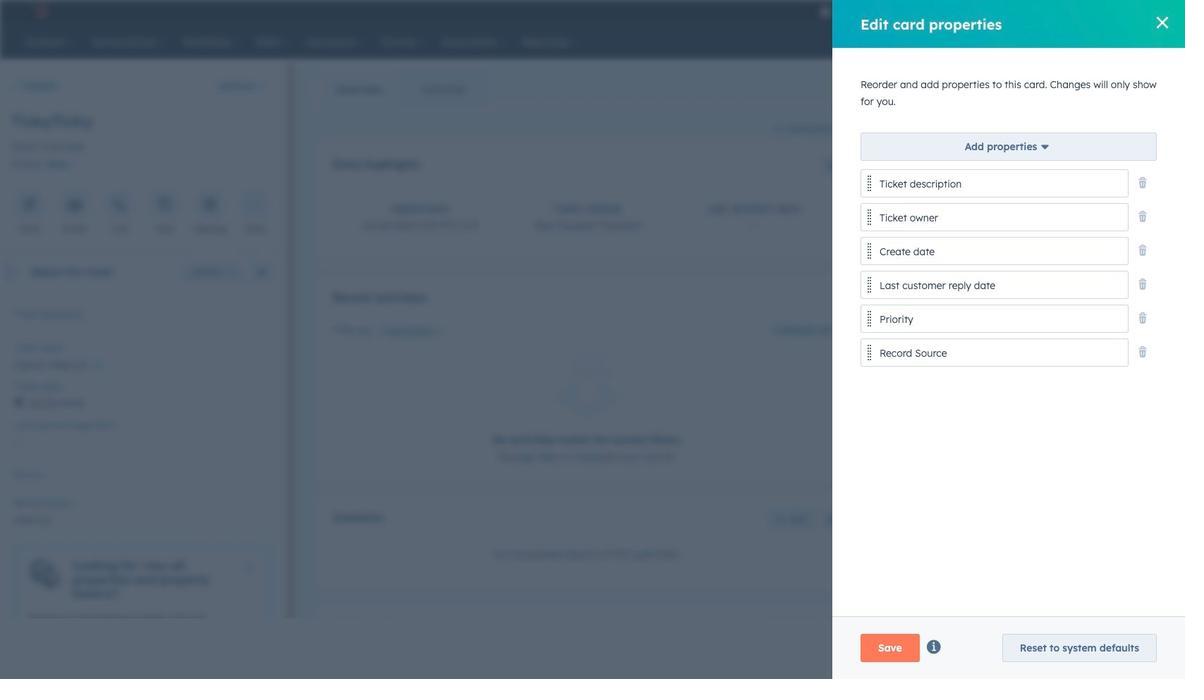 Task type: locate. For each thing, give the bounding box(es) containing it.
meeting image
[[204, 199, 217, 213]]

close image
[[245, 565, 253, 573]]

more image
[[249, 199, 262, 213]]

navigation
[[316, 72, 486, 107]]

caret image
[[901, 78, 910, 82], [901, 246, 910, 249]]

0 vertical spatial caret image
[[901, 78, 910, 82]]

1 vertical spatial caret image
[[901, 246, 910, 249]]

None text field
[[14, 307, 271, 335]]

Search HubSpot search field
[[987, 30, 1136, 54]]

alert
[[333, 353, 842, 465], [14, 547, 271, 652]]

1 vertical spatial alert
[[14, 547, 271, 652]]

menu
[[812, 0, 1169, 23]]

0 vertical spatial caret image
[[11, 271, 20, 274]]

caret image
[[11, 271, 20, 274], [901, 338, 910, 342]]

-- text field
[[14, 429, 271, 452]]

1 horizontal spatial alert
[[333, 353, 842, 465]]

0 vertical spatial alert
[[333, 353, 842, 465]]

1 vertical spatial caret image
[[901, 338, 910, 342]]



Task type: vqa. For each thing, say whether or not it's contained in the screenshot.
Close icon
yes



Task type: describe. For each thing, give the bounding box(es) containing it.
james peterson image
[[1022, 5, 1035, 18]]

1 caret image from the top
[[901, 78, 910, 82]]

0 horizontal spatial caret image
[[11, 271, 20, 274]]

MM/DD/YYYY text field
[[14, 390, 271, 413]]

task image
[[159, 199, 171, 213]]

email image
[[68, 199, 81, 213]]

2 caret image from the top
[[901, 246, 910, 249]]

manage card settings image
[[258, 269, 266, 278]]

note image
[[23, 199, 36, 213]]

0 horizontal spatial alert
[[14, 547, 271, 652]]

call image
[[114, 199, 126, 213]]

1 horizontal spatial caret image
[[901, 338, 910, 342]]

marketplaces image
[[915, 6, 928, 19]]



